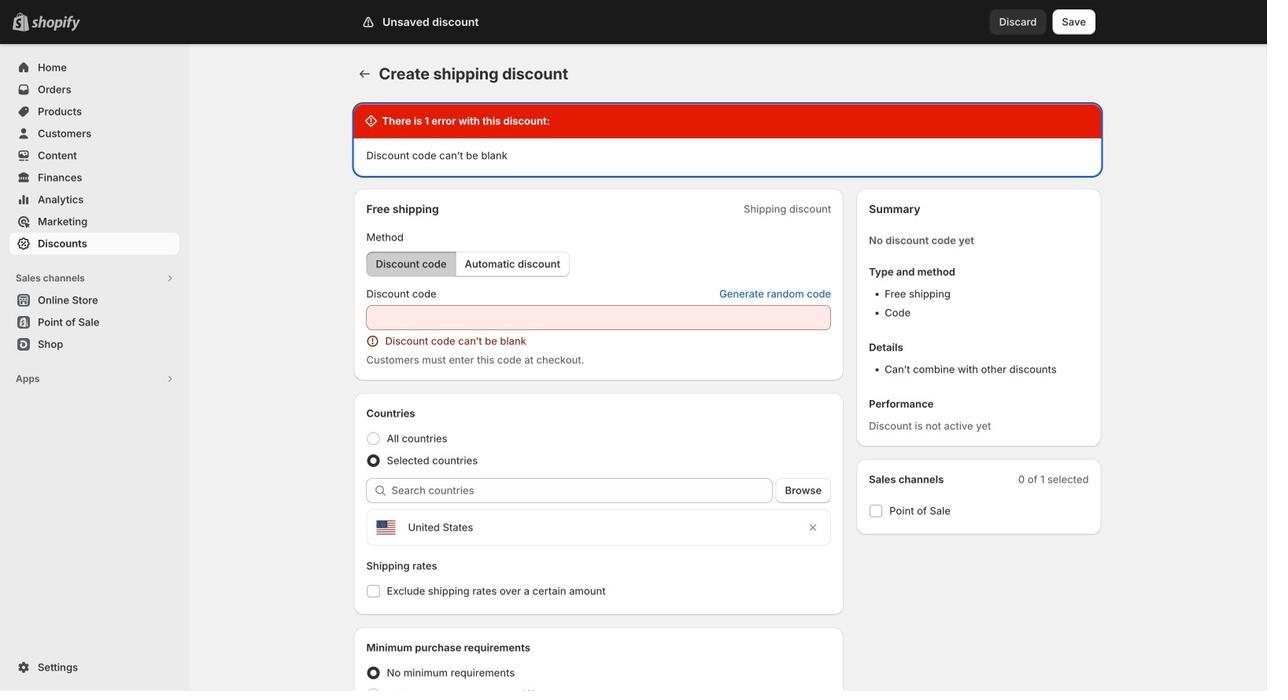 Task type: locate. For each thing, give the bounding box(es) containing it.
None text field
[[366, 305, 831, 331]]



Task type: describe. For each thing, give the bounding box(es) containing it.
Search countries text field
[[392, 479, 773, 504]]

shopify image
[[31, 16, 80, 31]]



